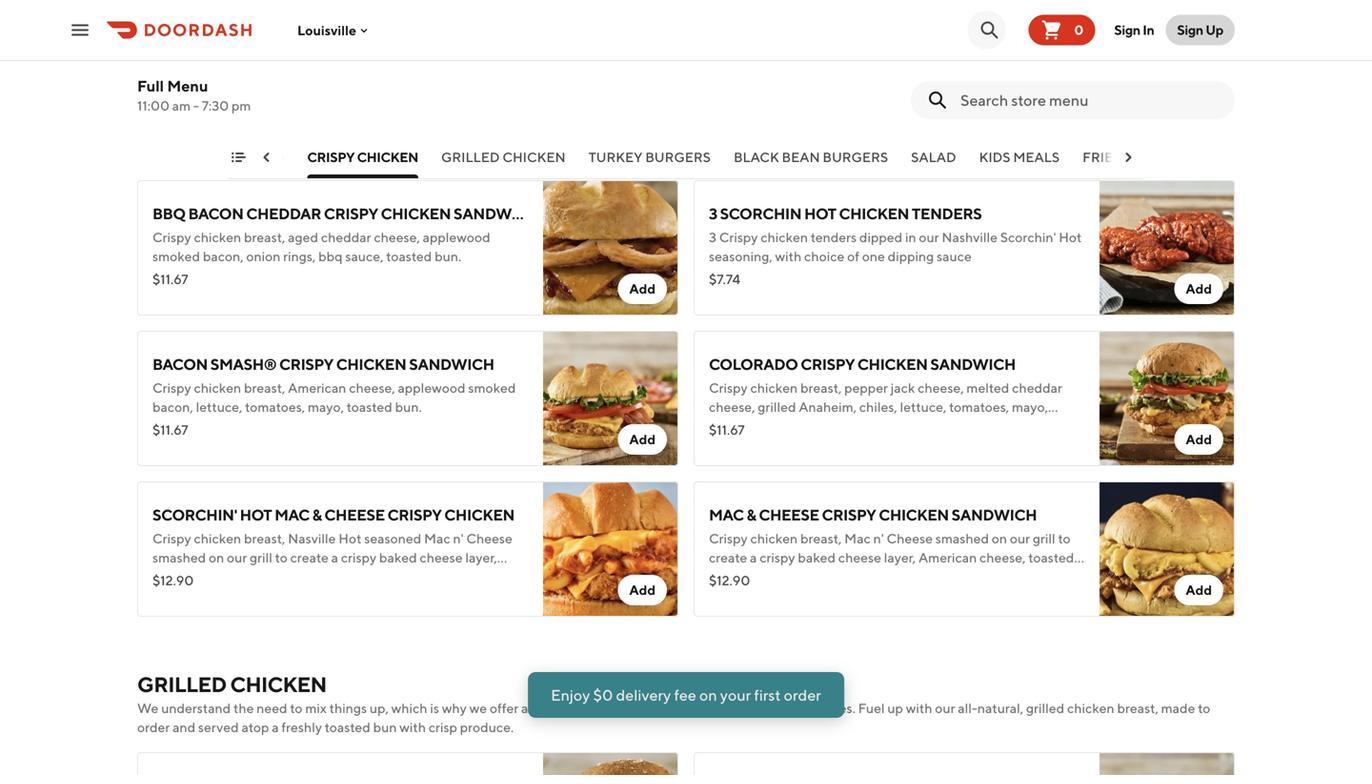 Task type: describe. For each thing, give the bounding box(es) containing it.
smoked inside bacon smash® crispy chicken sandwich crispy chicken breast, american cheese, applewood smoked bacon, lettuce, tomatoes, mayo, toasted bun. $11.67
[[468, 380, 516, 396]]

truffle mushroom swiss grilled chicken sandwich image
[[1100, 752, 1236, 775]]

chicken inside scorchin' hot mac & cheese crispy chicken crispy chicken breast, nasville hot seasoned mac n' cheese smashed on our grill to create a crispy baked cheese layer, american cheese, toasted bun
[[194, 531, 241, 546]]

truffle mushroom swiss crispy chicken sandwich image
[[1100, 0, 1236, 14]]

grilled for grilled chicken
[[441, 149, 500, 165]]

cheddar inside bbq bacon cheddar crispy chicken sandwich crispy chicken breast, aged cheddar cheese, applewood smoked bacon, onion rings, bbq sauce, toasted bun. $11.67
[[321, 229, 371, 245]]

baked inside scorchin' hot mac & cheese crispy chicken crispy chicken breast, nasville hot seasoned mac n' cheese smashed on our grill to create a crispy baked cheese layer, american cheese, toasted bun
[[379, 550, 417, 565]]

enjoy $0 delivery fee on your first order
[[551, 686, 822, 704]]

in
[[906, 229, 917, 245]]

in
[[1143, 22, 1155, 38]]

bacon smash® crispy chicken sandwich crispy chicken breast, american cheese, applewood smoked bacon, lettuce, tomatoes, mayo, toasted bun. $11.67
[[153, 355, 516, 438]]

chicken inside mac & cheese crispy chicken sandwich crispy chicken breast, mac n' cheese smashed on our grill to create a crispy baked cheese layer, american cheese, toasted bun
[[751, 531, 798, 546]]

bacon, for bbq
[[203, 248, 244, 264]]

mac inside mac & cheese crispy chicken sandwich crispy chicken breast, mac n' cheese smashed on our grill to create a crispy baked cheese layer, american cheese, toasted bun
[[845, 531, 871, 546]]

mac & cheese crispy chicken sandwich image
[[1100, 481, 1236, 617]]

chicken inside bbq bacon cheddar crispy chicken sandwich crispy chicken breast, aged cheddar cheese, applewood smoked bacon, onion rings, bbq sauce, toasted bun. $11.67
[[194, 229, 241, 245]]

of inside 3 chicken tenders 3 crispy, all white meat, tenders. served with your choice of dipping sauce
[[496, 79, 508, 94]]

sign in
[[1115, 22, 1155, 38]]

sandwich inside bacon smash® crispy chicken sandwich crispy chicken breast, american cheese, applewood smoked bacon, lettuce, tomatoes, mayo, toasted bun. $11.67
[[409, 355, 495, 373]]

choice inside 3 scorchin hot chicken tenders 3 crispy chicken tenders dipped in our nashville scorchin' hot seasoning, with choice of one dipping sauce $7.74
[[805, 248, 845, 264]]

lettuce, inside bacon smash® crispy chicken sandwich crispy chicken breast, american cheese, applewood smoked bacon, lettuce, tomatoes, mayo, toasted bun. $11.67
[[196, 399, 243, 415]]

black bean burgers
[[734, 149, 889, 165]]

crispy inside bacon smash® crispy chicken sandwich crispy chicken breast, american cheese, applewood smoked bacon, lettuce, tomatoes, mayo, toasted bun. $11.67
[[153, 380, 191, 396]]

$12.90 for scorchin'
[[153, 573, 194, 588]]

sandwich for cheese
[[952, 506, 1037, 524]]

patties.
[[811, 700, 856, 716]]

club
[[848, 54, 888, 72]]

cheddar
[[246, 205, 321, 223]]

louisville button
[[297, 22, 372, 38]]

chicken inside mac & cheese crispy chicken sandwich crispy chicken breast, mac n' cheese smashed on our grill to create a crispy baked cheese layer, american cheese, toasted bun
[[879, 506, 949, 524]]

sides
[[1136, 149, 1174, 165]]

crispy inside mac & cheese crispy chicken sandwich crispy chicken breast, mac n' cheese smashed on our grill to create a crispy baked cheese layer, american cheese, toasted bun
[[760, 550, 796, 565]]

on inside scorchin' hot mac & cheese crispy chicken crispy chicken breast, nasville hot seasoned mac n' cheese smashed on our grill to create a crispy baked cheese layer, american cheese, toasted bun
[[209, 550, 224, 565]]

add button for bbq bacon cheddar crispy chicken sandwich
[[618, 274, 667, 304]]

n' inside mac & cheese crispy chicken sandwich crispy chicken breast, mac n' cheese smashed on our grill to create a crispy baked cheese layer, american cheese, toasted bun
[[874, 531, 884, 546]]

create inside mac & cheese crispy chicken sandwich crispy chicken breast, mac n' cheese smashed on our grill to create a crispy baked cheese layer, american cheese, toasted bun
[[709, 550, 748, 565]]

bbq bacon cheddar crispy chicken sandwich crispy chicken breast, aged cheddar cheese, applewood smoked bacon, onion rings, bbq sauce, toasted bun. $11.67
[[153, 205, 539, 287]]

bun. inside colorado crispy chicken sandwich crispy chicken breast, pepper jack cheese, melted cheddar cheese, grilled anaheim, chiles, lettuce, tomatoes, mayo, toasted spicy chipotle bun.
[[844, 418, 871, 434]]

mayo, inside bacon smash® crispy chicken sandwich crispy chicken breast, american cheese, applewood smoked bacon, lettuce, tomatoes, mayo, toasted bun. $11.67
[[308, 399, 344, 415]]

crispy inside bbq bacon cheddar crispy chicken sandwich crispy chicken breast, aged cheddar cheese, applewood smoked bacon, onion rings, bbq sauce, toasted bun. $11.67
[[153, 229, 191, 245]]

up
[[1206, 22, 1224, 38]]

fries & sides
[[1083, 149, 1174, 165]]

chicken inside colorado crispy chicken sandwich crispy chicken breast, pepper jack cheese, melted cheddar cheese, grilled anaheim, chiles, lettuce, tomatoes, mayo, toasted spicy chipotle bun.
[[751, 380, 798, 396]]

& for fries
[[1124, 149, 1133, 165]]

cheese, inside mac & cheese crispy chicken sandwich crispy chicken breast, mac n' cheese smashed on our grill to create a crispy baked cheese layer, american cheese, toasted bun
[[980, 550, 1026, 565]]

cheese inside scorchin' hot mac & cheese crispy chicken crispy chicken breast, nasville hot seasoned mac n' cheese smashed on our grill to create a crispy baked cheese layer, american cheese, toasted bun
[[420, 550, 463, 565]]

a inside scorchin' hot mac & cheese crispy chicken crispy chicken breast, nasville hot seasoned mac n' cheese smashed on our grill to create a crispy baked cheese layer, american cheese, toasted bun
[[331, 550, 338, 565]]

grilled inside colorado crispy chicken sandwich crispy chicken breast, pepper jack cheese, melted cheddar cheese, grilled anaheim, chiles, lettuce, tomatoes, mayo, toasted spicy chipotle bun.
[[758, 399, 797, 415]]

breast, inside mac & cheese crispy chicken sandwich crispy chicken breast, mac n' cheese smashed on our grill to create a crispy baked cheese layer, american cheese, toasted bun
[[801, 531, 842, 546]]

chicken inside avocado bacon club crispy chicken sandwich crispy chicken breast, freshly smashed avocado, applewood smoked bacon, lettuce, tomatoes, ranch, mayo, toasted multi- grain bun
[[751, 79, 798, 94]]

meals
[[1014, 149, 1060, 165]]

toasted inside scorchin' hot mac & cheese crispy chicken crispy chicken breast, nasville hot seasoned mac n' cheese smashed on our grill to create a crispy baked cheese layer, american cheese, toasted bun
[[263, 569, 308, 584]]

breast, inside scorchin' hot mac & cheese crispy chicken crispy chicken breast, nasville hot seasoned mac n' cheese smashed on our grill to create a crispy baked cheese layer, american cheese, toasted bun
[[244, 531, 285, 546]]

with right up
[[906, 700, 933, 716]]

breast, inside bbq bacon cheddar crispy chicken sandwich crispy chicken breast, aged cheddar cheese, applewood smoked bacon, onion rings, bbq sauce, toasted bun. $11.67
[[244, 229, 285, 245]]

fries
[[1083, 149, 1122, 165]]

smash®
[[211, 355, 277, 373]]

tenders inside 3 scorchin hot chicken tenders 3 crispy chicken tenders dipped in our nashville scorchin' hot seasoning, with choice of one dipping sauce $7.74
[[912, 205, 982, 223]]

bbq bacon cheddar crispy chicken sandwich image
[[543, 180, 679, 316]]

11:00
[[137, 98, 170, 113]]

wings button
[[237, 148, 284, 178]]

natural,
[[978, 700, 1024, 716]]

bacon, inside bacon smash® crispy chicken sandwich crispy chicken breast, american cheese, applewood smoked bacon, lettuce, tomatoes, mayo, toasted bun. $11.67
[[153, 399, 193, 415]]

0 horizontal spatial grilled
[[531, 700, 570, 716]]

all-
[[958, 700, 978, 716]]

breast, inside colorado crispy chicken sandwich crispy chicken breast, pepper jack cheese, melted cheddar cheese, grilled anaheim, chiles, lettuce, tomatoes, mayo, toasted spicy chipotle bun.
[[801, 380, 842, 396]]

order inside grilled chicken we understand the need to mix things up, which is why we offer a grilled chicken alternative to our smashburger patties. fuel up with our all-natural, grilled chicken breast, made to order and served atop a freshly toasted bun with crisp produce.
[[137, 719, 170, 735]]

chipotle
[[791, 418, 841, 434]]

dipping inside 3 scorchin hot chicken tenders 3 crispy chicken tenders dipped in our nashville scorchin' hot seasoning, with choice of one dipping sauce $7.74
[[888, 248, 935, 264]]

black bean burgers button
[[734, 148, 889, 178]]

served
[[198, 719, 239, 735]]

chicken inside colorado crispy chicken sandwich crispy chicken breast, pepper jack cheese, melted cheddar cheese, grilled anaheim, chiles, lettuce, tomatoes, mayo, toasted spicy chipotle bun.
[[858, 355, 928, 373]]

american inside mac & cheese crispy chicken sandwich crispy chicken breast, mac n' cheese smashed on our grill to create a crispy baked cheese layer, american cheese, toasted bun
[[919, 550, 977, 565]]

tomatoes, inside avocado bacon club crispy chicken sandwich crispy chicken breast, freshly smashed avocado, applewood smoked bacon, lettuce, tomatoes, ranch, mayo, toasted multi- grain bun
[[852, 98, 912, 113]]

mac & cheese crispy chicken sandwich crispy chicken breast, mac n' cheese smashed on our grill to create a crispy baked cheese layer, american cheese, toasted bun
[[709, 506, 1075, 584]]

on inside mac & cheese crispy chicken sandwich crispy chicken breast, mac n' cheese smashed on our grill to create a crispy baked cheese layer, american cheese, toasted bun
[[992, 531, 1008, 546]]

turkey burgers
[[589, 149, 711, 165]]

bun inside scorchin' hot mac & cheese crispy chicken crispy chicken breast, nasville hot seasoned mac n' cheese smashed on our grill to create a crispy baked cheese layer, american cheese, toasted bun
[[311, 569, 335, 584]]

salad
[[912, 149, 957, 165]]

produce.
[[460, 719, 514, 735]]

$0
[[594, 686, 613, 704]]

cheese, inside bbq bacon cheddar crispy chicken sandwich crispy chicken breast, aged cheddar cheese, applewood smoked bacon, onion rings, bbq sauce, toasted bun. $11.67
[[374, 229, 420, 245]]

louisville
[[297, 22, 357, 38]]

pepper
[[845, 380, 889, 396]]

3 scorchin hot chicken tenders image
[[1100, 180, 1236, 316]]

nasville
[[288, 531, 336, 546]]

turkey burgers button
[[589, 148, 711, 178]]

seasoning,
[[709, 248, 773, 264]]

mac inside scorchin' hot mac & cheese crispy chicken crispy chicken breast, nasville hot seasoned mac n' cheese smashed on our grill to create a crispy baked cheese layer, american cheese, toasted bun
[[424, 531, 451, 546]]

made
[[1162, 700, 1196, 716]]

burgers inside black bean burgers button
[[823, 149, 889, 165]]

3 up full
[[153, 54, 161, 72]]

scorchin' hot mac & cheese crispy chicken crispy chicken breast, nasville hot seasoned mac n' cheese smashed on our grill to create a crispy baked cheese layer, american cheese, toasted bun
[[153, 506, 515, 584]]

avocado bacon club crispy chicken sandwich crispy chicken breast, freshly smashed avocado, applewood smoked bacon, lettuce, tomatoes, ranch, mayo, toasted multi- grain bun
[[709, 54, 1106, 133]]

toasted inside mac & cheese crispy chicken sandwich crispy chicken breast, mac n' cheese smashed on our grill to create a crispy baked cheese layer, american cheese, toasted bun
[[1029, 550, 1075, 565]]

cheese, inside scorchin' hot mac & cheese crispy chicken crispy chicken breast, nasville hot seasoned mac n' cheese smashed on our grill to create a crispy baked cheese layer, american cheese, toasted bun
[[214, 569, 260, 584]]

am
[[172, 98, 191, 113]]

to inside scorchin' hot mac & cheese crispy chicken crispy chicken breast, nasville hot seasoned mac n' cheese smashed on our grill to create a crispy baked cheese layer, american cheese, toasted bun
[[275, 550, 288, 565]]

applewood inside bacon smash® crispy chicken sandwich crispy chicken breast, american cheese, applewood smoked bacon, lettuce, tomatoes, mayo, toasted bun. $11.67
[[398, 380, 466, 396]]

crisp
[[429, 719, 458, 735]]

with down which
[[400, 719, 426, 735]]

avocado
[[709, 54, 787, 72]]

sign in link
[[1103, 11, 1166, 49]]

and
[[173, 719, 196, 735]]

mac inside scorchin' hot mac & cheese crispy chicken crispy chicken breast, nasville hot seasoned mac n' cheese smashed on our grill to create a crispy baked cheese layer, american cheese, toasted bun
[[275, 506, 310, 524]]

sandwich inside colorado crispy chicken sandwich crispy chicken breast, pepper jack cheese, melted cheddar cheese, grilled anaheim, chiles, lettuce, tomatoes, mayo, toasted spicy chipotle bun.
[[931, 355, 1016, 373]]

kids meals
[[980, 149, 1060, 165]]

first
[[755, 686, 781, 704]]

crispy inside mac & cheese crispy chicken sandwich crispy chicken breast, mac n' cheese smashed on our grill to create a crispy baked cheese layer, american cheese, toasted bun
[[709, 531, 748, 546]]

crispy inside scorchin' hot mac & cheese crispy chicken crispy chicken breast, nasville hot seasoned mac n' cheese smashed on our grill to create a crispy baked cheese layer, american cheese, toasted bun
[[388, 506, 442, 524]]

applewood for club
[[1002, 79, 1069, 94]]

create inside scorchin' hot mac & cheese crispy chicken crispy chicken breast, nasville hot seasoned mac n' cheese smashed on our grill to create a crispy baked cheese layer, american cheese, toasted bun
[[290, 550, 329, 565]]

chicken inside grilled chicken we understand the need to mix things up, which is why we offer a grilled chicken alternative to our smashburger patties. fuel up with our all-natural, grilled chicken breast, made to order and served atop a freshly toasted bun with crisp produce.
[[230, 672, 327, 697]]

sign up link
[[1166, 15, 1236, 45]]

bean
[[782, 149, 820, 165]]

crispy,
[[163, 79, 204, 94]]

turkey
[[589, 149, 643, 165]]

alternative
[[622, 700, 687, 716]]

layer, inside scorchin' hot mac & cheese crispy chicken crispy chicken breast, nasville hot seasoned mac n' cheese smashed on our grill to create a crispy baked cheese layer, american cheese, toasted bun
[[466, 550, 497, 565]]

delivery
[[616, 686, 671, 704]]

colorado crispy chicken sandwich image
[[1100, 331, 1236, 466]]

$11.67 inside bacon smash® crispy chicken sandwich crispy chicken breast, american cheese, applewood smoked bacon, lettuce, tomatoes, mayo, toasted bun. $11.67
[[153, 422, 188, 438]]

toasted inside bbq bacon cheddar crispy chicken sandwich crispy chicken breast, aged cheddar cheese, applewood smoked bacon, onion rings, bbq sauce, toasted bun. $11.67
[[386, 248, 432, 264]]

add for bbq bacon cheddar crispy chicken sandwich
[[630, 281, 656, 297]]

view
[[660, 736, 695, 754]]

grill inside mac & cheese crispy chicken sandwich crispy chicken breast, mac n' cheese smashed on our grill to create a crispy baked cheese layer, american cheese, toasted bun
[[1033, 531, 1056, 546]]

tomatoes, inside colorado crispy chicken sandwich crispy chicken breast, pepper jack cheese, melted cheddar cheese, grilled anaheim, chiles, lettuce, tomatoes, mayo, toasted spicy chipotle bun.
[[950, 399, 1010, 415]]

tenders
[[811, 229, 857, 245]]

add for 3 scorchin hot chicken tenders
[[1186, 281, 1213, 297]]

dipped
[[860, 229, 903, 245]]

full menu 11:00 am - 7:30 pm
[[137, 77, 251, 113]]

crispy inside avocado bacon club crispy chicken sandwich crispy chicken breast, freshly smashed avocado, applewood smoked bacon, lettuce, tomatoes, ranch, mayo, toasted multi- grain bun
[[891, 54, 945, 72]]

crispy inside mac & cheese crispy chicken sandwich crispy chicken breast, mac n' cheese smashed on our grill to create a crispy baked cheese layer, american cheese, toasted bun
[[822, 506, 877, 524]]

chicken inside 3 scorchin hot chicken tenders 3 crispy chicken tenders dipped in our nashville scorchin' hot seasoning, with choice of one dipping sauce $7.74
[[839, 205, 910, 223]]

smashburger
[[728, 700, 808, 716]]

bacon smash® crispy chicken sandwich image
[[543, 331, 679, 466]]

cheese inside scorchin' hot mac & cheese crispy chicken crispy chicken breast, nasville hot seasoned mac n' cheese smashed on our grill to create a crispy baked cheese layer, american cheese, toasted bun
[[467, 531, 513, 546]]

full
[[137, 77, 164, 95]]

menu for full
[[167, 77, 208, 95]]

$12.90 for mac
[[709, 573, 751, 588]]

hot inside 3 scorchin hot chicken tenders 3 crispy chicken tenders dipped in our nashville scorchin' hot seasoning, with choice of one dipping sauce $7.74
[[805, 205, 837, 223]]

we
[[470, 700, 487, 716]]

smashed inside avocado bacon club crispy chicken sandwich crispy chicken breast, freshly smashed avocado, applewood smoked bacon, lettuce, tomatoes, ranch, mayo, toasted multi- grain bun
[[888, 79, 942, 94]]

the
[[234, 700, 254, 716]]

crispy inside bbq bacon cheddar crispy chicken sandwich crispy chicken breast, aged cheddar cheese, applewood smoked bacon, onion rings, bbq sauce, toasted bun. $11.67
[[324, 205, 378, 223]]

bbq
[[153, 205, 186, 223]]

smashed inside mac & cheese crispy chicken sandwich crispy chicken breast, mac n' cheese smashed on our grill to create a crispy baked cheese layer, american cheese, toasted bun
[[936, 531, 990, 546]]

add button for scorchin' hot mac & cheese crispy chicken
[[618, 575, 667, 605]]

with inside 3 scorchin hot chicken tenders 3 crispy chicken tenders dipped in our nashville scorchin' hot seasoning, with choice of one dipping sauce $7.74
[[776, 248, 802, 264]]

multi-
[[1043, 98, 1079, 113]]

with inside 3 chicken tenders 3 crispy, all white meat, tenders. served with your choice of dipping sauce
[[394, 79, 420, 94]]

2 horizontal spatial grilled
[[1027, 700, 1065, 716]]

7:30
[[202, 98, 229, 113]]

jack
[[891, 380, 916, 396]]

hot inside scorchin' hot mac & cheese crispy chicken crispy chicken breast, nasville hot seasoned mac n' cheese smashed on our grill to create a crispy baked cheese layer, american cheese, toasted bun
[[339, 531, 362, 546]]

sauce inside 3 chicken tenders 3 crispy, all white meat, tenders. served with your choice of dipping sauce
[[202, 98, 237, 113]]

cheese inside scorchin' hot mac & cheese crispy chicken crispy chicken breast, nasville hot seasoned mac n' cheese smashed on our grill to create a crispy baked cheese layer, american cheese, toasted bun
[[325, 506, 385, 524]]

scroll menu navigation right image
[[1121, 150, 1136, 165]]

grilled for grilled chicken we understand the need to mix things up, which is why we offer a grilled chicken alternative to our smashburger patties. fuel up with our all-natural, grilled chicken breast, made to order and served atop a freshly toasted bun with crisp produce.
[[137, 672, 227, 697]]

our inside 3 scorchin hot chicken tenders 3 crispy chicken tenders dipped in our nashville scorchin' hot seasoning, with choice of one dipping sauce $7.74
[[919, 229, 940, 245]]

anaheim,
[[799, 399, 857, 415]]

add for scorchin' hot mac & cheese crispy chicken
[[630, 582, 656, 598]]

crispy chicken
[[307, 149, 419, 165]]

chicken inside 3 chicken tenders 3 crispy, all white meat, tenders. served with your choice of dipping sauce
[[164, 54, 234, 72]]

understand
[[161, 700, 231, 716]]

bun inside mac & cheese crispy chicken sandwich crispy chicken breast, mac n' cheese smashed on our grill to create a crispy baked cheese layer, american cheese, toasted bun
[[709, 569, 733, 584]]

burgers inside turkey burgers button
[[646, 149, 711, 165]]

applewood for cheddar
[[423, 229, 491, 245]]

view menu button
[[622, 726, 751, 764]]

up,
[[370, 700, 389, 716]]

lettuce, inside colorado crispy chicken sandwich crispy chicken breast, pepper jack cheese, melted cheddar cheese, grilled anaheim, chiles, lettuce, tomatoes, mayo, toasted spicy chipotle bun.
[[901, 399, 947, 415]]

grilled chicken we understand the need to mix things up, which is why we offer a grilled chicken alternative to our smashburger patties. fuel up with our all-natural, grilled chicken breast, made to order and served atop a freshly toasted bun with crisp produce.
[[137, 672, 1211, 735]]

your inside 3 chicken tenders 3 crispy, all white meat, tenders. served with your choice of dipping sauce
[[423, 79, 450, 94]]

hot inside scorchin' hot mac & cheese crispy chicken crispy chicken breast, nasville hot seasoned mac n' cheese smashed on our grill to create a crispy baked cheese layer, american cheese, toasted bun
[[240, 506, 272, 524]]

layer, inside mac & cheese crispy chicken sandwich crispy chicken breast, mac n' cheese smashed on our grill to create a crispy baked cheese layer, american cheese, toasted bun
[[885, 550, 916, 565]]

chiles,
[[860, 399, 898, 415]]

crispy inside scorchin' hot mac & cheese crispy chicken crispy chicken breast, nasville hot seasoned mac n' cheese smashed on our grill to create a crispy baked cheese layer, american cheese, toasted bun
[[153, 531, 191, 546]]

need
[[257, 700, 288, 716]]

open menu image
[[69, 19, 92, 41]]

salad button
[[912, 148, 957, 178]]

smoked for avocado
[[709, 98, 757, 113]]

add for bacon smash® crispy chicken sandwich
[[630, 431, 656, 447]]

tenders.
[[296, 79, 346, 94]]



Task type: locate. For each thing, give the bounding box(es) containing it.
& for mac
[[747, 506, 757, 524]]

dipping
[[153, 98, 199, 113], [888, 248, 935, 264]]

fries & sides button
[[1083, 148, 1174, 178]]

0 vertical spatial menu
[[167, 77, 208, 95]]

offer
[[490, 700, 519, 716]]

rings,
[[283, 248, 316, 264]]

spicy
[[758, 418, 789, 434]]

1 vertical spatial bacon,
[[203, 248, 244, 264]]

toasted inside grilled chicken we understand the need to mix things up, which is why we offer a grilled chicken alternative to our smashburger patties. fuel up with our all-natural, grilled chicken breast, made to order and served atop a freshly toasted bun with crisp produce.
[[325, 719, 371, 735]]

add button for colorado crispy chicken sandwich
[[1175, 424, 1224, 455]]

tomatoes, down melted
[[950, 399, 1010, 415]]

0 vertical spatial choice
[[453, 79, 493, 94]]

1 burgers from the left
[[646, 149, 711, 165]]

mac
[[424, 531, 451, 546], [845, 531, 871, 546]]

2 horizontal spatial on
[[992, 531, 1008, 546]]

to inside mac & cheese crispy chicken sandwich crispy chicken breast, mac n' cheese smashed on our grill to create a crispy baked cheese layer, american cheese, toasted bun
[[1059, 531, 1071, 546]]

american
[[288, 380, 346, 396], [919, 550, 977, 565], [153, 569, 211, 584]]

hot up tenders on the right of page
[[805, 205, 837, 223]]

0 horizontal spatial american
[[153, 569, 211, 584]]

crispy inside avocado bacon club crispy chicken sandwich crispy chicken breast, freshly smashed avocado, applewood smoked bacon, lettuce, tomatoes, ranch, mayo, toasted multi- grain bun
[[709, 79, 748, 94]]

black
[[734, 149, 780, 165]]

1 horizontal spatial lettuce,
[[803, 98, 850, 113]]

Item Search search field
[[961, 90, 1220, 111]]

avocado,
[[944, 79, 999, 94]]

0 horizontal spatial burgers
[[646, 149, 711, 165]]

0 horizontal spatial grilled
[[137, 672, 227, 697]]

cheddar right melted
[[1013, 380, 1063, 396]]

2 layer, from the left
[[885, 550, 916, 565]]

mac
[[275, 506, 310, 524], [709, 506, 744, 524]]

2 horizontal spatial bun.
[[844, 418, 871, 434]]

on
[[992, 531, 1008, 546], [209, 550, 224, 565], [700, 686, 718, 704]]

0 vertical spatial american
[[288, 380, 346, 396]]

sign left in
[[1115, 22, 1141, 38]]

freshly inside grilled chicken we understand the need to mix things up, which is why we offer a grilled chicken alternative to our smashburger patties. fuel up with our all-natural, grilled chicken breast, made to order and served atop a freshly toasted bun with crisp produce.
[[282, 719, 322, 735]]

1 vertical spatial smashed
[[936, 531, 990, 546]]

bun. inside bacon smash® crispy chicken sandwich crispy chicken breast, american cheese, applewood smoked bacon, lettuce, tomatoes, mayo, toasted bun. $11.67
[[395, 399, 422, 415]]

view menu
[[660, 736, 740, 754]]

2 sign from the left
[[1178, 22, 1204, 38]]

1 vertical spatial freshly
[[282, 719, 322, 735]]

2 mac from the left
[[845, 531, 871, 546]]

grain
[[709, 117, 740, 133]]

0 horizontal spatial cheese
[[467, 531, 513, 546]]

all
[[207, 79, 221, 94]]

with right served
[[394, 79, 420, 94]]

0 horizontal spatial create
[[290, 550, 329, 565]]

to
[[1059, 531, 1071, 546], [275, 550, 288, 565], [290, 700, 303, 716], [690, 700, 702, 716], [1199, 700, 1211, 716]]

0 horizontal spatial mac
[[424, 531, 451, 546]]

n' inside scorchin' hot mac & cheese crispy chicken crispy chicken breast, nasville hot seasoned mac n' cheese smashed on our grill to create a crispy baked cheese layer, american cheese, toasted bun
[[453, 531, 464, 546]]

baked
[[379, 550, 417, 565], [798, 550, 836, 565]]

0 horizontal spatial menu
[[167, 77, 208, 95]]

0 vertical spatial tenders
[[236, 54, 307, 72]]

avocado bacon club crispy chicken sandwich image
[[1100, 30, 1236, 165]]

sandwich inside avocado bacon club crispy chicken sandwich crispy chicken breast, freshly smashed avocado, applewood smoked bacon, lettuce, tomatoes, ranch, mayo, toasted multi- grain bun
[[1021, 54, 1106, 72]]

0 horizontal spatial mac
[[275, 506, 310, 524]]

1 vertical spatial order
[[137, 719, 170, 735]]

0 vertical spatial cheddar
[[321, 229, 371, 245]]

& inside button
[[1124, 149, 1133, 165]]

tenders
[[236, 54, 307, 72], [912, 205, 982, 223]]

your right served
[[423, 79, 450, 94]]

bacon, inside avocado bacon club crispy chicken sandwich crispy chicken breast, freshly smashed avocado, applewood smoked bacon, lettuce, tomatoes, ranch, mayo, toasted multi- grain bun
[[760, 98, 801, 113]]

0 horizontal spatial crispy
[[341, 550, 377, 565]]

cheddar
[[321, 229, 371, 245], [1013, 380, 1063, 396]]

1 horizontal spatial bacon,
[[203, 248, 244, 264]]

0 vertical spatial bacon
[[790, 54, 845, 72]]

chicken inside bacon smash® crispy chicken sandwich crispy chicken breast, american cheese, applewood smoked bacon, lettuce, tomatoes, mayo, toasted bun. $11.67
[[194, 380, 241, 396]]

1 vertical spatial american
[[919, 550, 977, 565]]

scroll menu navigation left image
[[259, 150, 275, 165]]

1 layer, from the left
[[466, 550, 497, 565]]

1 horizontal spatial order
[[784, 686, 822, 704]]

0 vertical spatial on
[[992, 531, 1008, 546]]

grilled chicken button
[[441, 148, 566, 178]]

2 vertical spatial smoked
[[468, 380, 516, 396]]

crispy
[[891, 54, 945, 72], [307, 149, 355, 165], [324, 205, 378, 223], [279, 355, 334, 373], [801, 355, 855, 373], [388, 506, 442, 524], [822, 506, 877, 524]]

2 vertical spatial bacon,
[[153, 399, 193, 415]]

2 vertical spatial on
[[700, 686, 718, 704]]

2 burgers from the left
[[823, 149, 889, 165]]

applewood inside bbq bacon cheddar crispy chicken sandwich crispy chicken breast, aged cheddar cheese, applewood smoked bacon, onion rings, bbq sauce, toasted bun. $11.67
[[423, 229, 491, 245]]

2 mac from the left
[[709, 506, 744, 524]]

1 horizontal spatial choice
[[805, 248, 845, 264]]

1 $12.90 from the left
[[153, 573, 194, 588]]

1 vertical spatial hot
[[240, 506, 272, 524]]

1 horizontal spatial $12.90
[[709, 573, 751, 588]]

add button
[[618, 274, 667, 304], [1175, 274, 1224, 304], [618, 424, 667, 455], [1175, 424, 1224, 455], [618, 575, 667, 605], [1175, 575, 1224, 605]]

1 horizontal spatial smoked
[[468, 380, 516, 396]]

crispy up seasoned
[[388, 506, 442, 524]]

of inside 3 scorchin hot chicken tenders 3 crispy chicken tenders dipped in our nashville scorchin' hot seasoning, with choice of one dipping sauce $7.74
[[848, 248, 860, 264]]

bacon left smash®
[[153, 355, 208, 373]]

2 horizontal spatial bacon,
[[760, 98, 801, 113]]

pm
[[232, 98, 251, 113]]

wings
[[237, 149, 284, 165]]

a inside mac & cheese crispy chicken sandwich crispy chicken breast, mac n' cheese smashed on our grill to create a crispy baked cheese layer, american cheese, toasted bun
[[750, 550, 757, 565]]

hot right scorchin'
[[240, 506, 272, 524]]

1 vertical spatial on
[[209, 550, 224, 565]]

sign for sign up
[[1178, 22, 1204, 38]]

bacon inside bacon smash® crispy chicken sandwich crispy chicken breast, american cheese, applewood smoked bacon, lettuce, tomatoes, mayo, toasted bun. $11.67
[[153, 355, 208, 373]]

toasted inside bacon smash® crispy chicken sandwich crispy chicken breast, american cheese, applewood smoked bacon, lettuce, tomatoes, mayo, toasted bun. $11.67
[[347, 399, 393, 415]]

2 baked from the left
[[798, 550, 836, 565]]

$11.67 left spicy
[[709, 422, 745, 438]]

0 horizontal spatial &
[[312, 506, 322, 524]]

0 vertical spatial of
[[496, 79, 508, 94]]

freshly inside avocado bacon club crispy chicken sandwich crispy chicken breast, freshly smashed avocado, applewood smoked bacon, lettuce, tomatoes, ranch, mayo, toasted multi- grain bun
[[845, 79, 886, 94]]

show menu categories image
[[231, 150, 246, 165]]

lettuce, inside avocado bacon club crispy chicken sandwich crispy chicken breast, freshly smashed avocado, applewood smoked bacon, lettuce, tomatoes, ranch, mayo, toasted multi- grain bun
[[803, 98, 850, 113]]

1 horizontal spatial on
[[700, 686, 718, 704]]

1 baked from the left
[[379, 550, 417, 565]]

1 vertical spatial bun.
[[395, 399, 422, 415]]

0 vertical spatial grill
[[1033, 531, 1056, 546]]

cheese inside mac & cheese crispy chicken sandwich crispy chicken breast, mac n' cheese smashed on our grill to create a crispy baked cheese layer, american cheese, toasted bun
[[839, 550, 882, 565]]

grilled up spicy
[[758, 399, 797, 415]]

sign left up
[[1178, 22, 1204, 38]]

sandwich for cheddar
[[454, 205, 539, 223]]

bun inside avocado bacon club crispy chicken sandwich crispy chicken breast, freshly smashed avocado, applewood smoked bacon, lettuce, tomatoes, ranch, mayo, toasted multi- grain bun
[[743, 117, 766, 133]]

sandwich for club
[[1021, 54, 1106, 72]]

$7.74
[[709, 271, 741, 287]]

3 up the seasoning, at the right top of page
[[709, 229, 717, 245]]

1 crispy from the left
[[341, 550, 377, 565]]

1 horizontal spatial bun.
[[435, 248, 462, 264]]

onion
[[246, 248, 281, 264]]

$12.90
[[153, 573, 194, 588], [709, 573, 751, 588]]

sauce,
[[345, 248, 384, 264]]

1 n' from the left
[[453, 531, 464, 546]]

tenders up meat,
[[236, 54, 307, 72]]

dipping inside 3 chicken tenders 3 crispy, all white meat, tenders. served with your choice of dipping sauce
[[153, 98, 199, 113]]

bun. inside bbq bacon cheddar crispy chicken sandwich crispy chicken breast, aged cheddar cheese, applewood smoked bacon, onion rings, bbq sauce, toasted bun. $11.67
[[435, 248, 462, 264]]

1 horizontal spatial your
[[721, 686, 751, 704]]

1 horizontal spatial dipping
[[888, 248, 935, 264]]

1 horizontal spatial cheese
[[887, 531, 933, 546]]

2 horizontal spatial &
[[1124, 149, 1133, 165]]

crispy up anaheim,
[[801, 355, 855, 373]]

hot right nasville
[[339, 531, 362, 546]]

order down we
[[137, 719, 170, 735]]

grilled chicken
[[441, 149, 566, 165]]

create
[[290, 550, 329, 565], [709, 550, 748, 565]]

grill inside scorchin' hot mac & cheese crispy chicken crispy chicken breast, nasville hot seasoned mac n' cheese smashed on our grill to create a crispy baked cheese layer, american cheese, toasted bun
[[250, 550, 273, 565]]

crispy
[[341, 550, 377, 565], [760, 550, 796, 565]]

burgers down grain
[[646, 149, 711, 165]]

order right first
[[784, 686, 822, 704]]

0 vertical spatial sauce
[[202, 98, 237, 113]]

1 vertical spatial smoked
[[153, 248, 200, 264]]

0 horizontal spatial hot
[[339, 531, 362, 546]]

add button for bacon smash® crispy chicken sandwich
[[618, 424, 667, 455]]

colorado crispy chicken sandwich crispy chicken breast, pepper jack cheese, melted cheddar cheese, grilled anaheim, chiles, lettuce, tomatoes, mayo, toasted spicy chipotle bun.
[[709, 355, 1063, 434]]

0 vertical spatial hot
[[1059, 229, 1082, 245]]

0 horizontal spatial cheese
[[420, 550, 463, 565]]

tomatoes, down club at the right top of page
[[852, 98, 912, 113]]

3 chicken tenders image
[[543, 30, 679, 165]]

with
[[394, 79, 420, 94], [776, 248, 802, 264], [906, 700, 933, 716], [400, 719, 426, 735]]

sauce down nashville
[[937, 248, 972, 264]]

bacon
[[790, 54, 845, 72], [188, 205, 244, 223], [153, 355, 208, 373]]

hot right scorchin' in the top of the page
[[1059, 229, 1082, 245]]

bbq
[[319, 248, 343, 264]]

0
[[1075, 22, 1084, 38]]

$11.67 down bbq
[[153, 271, 188, 287]]

1 horizontal spatial create
[[709, 550, 748, 565]]

1 horizontal spatial layer,
[[885, 550, 916, 565]]

crispy up ranch, at top
[[891, 54, 945, 72]]

menu up am
[[167, 77, 208, 95]]

tenders inside 3 chicken tenders 3 crispy, all white meat, tenders. served with your choice of dipping sauce
[[236, 54, 307, 72]]

nashville
[[942, 229, 998, 245]]

of up grilled chicken
[[496, 79, 508, 94]]

cheese up seasoned
[[325, 506, 385, 524]]

bacon, inside bbq bacon cheddar crispy chicken sandwich crispy chicken breast, aged cheddar cheese, applewood smoked bacon, onion rings, bbq sauce, toasted bun. $11.67
[[203, 248, 244, 264]]

crispy up the sauce,
[[324, 205, 378, 223]]

1 horizontal spatial grilled
[[441, 149, 500, 165]]

-
[[193, 98, 199, 113]]

menu right view
[[699, 736, 740, 754]]

0 vertical spatial your
[[423, 79, 450, 94]]

3 chicken tenders 3 crispy, all white meat, tenders. served with your choice of dipping sauce
[[153, 54, 508, 113]]

smoked
[[709, 98, 757, 113], [153, 248, 200, 264], [468, 380, 516, 396]]

cheese down spicy
[[759, 506, 820, 524]]

1 horizontal spatial cheddar
[[1013, 380, 1063, 396]]

1 cheese from the left
[[325, 506, 385, 524]]

0 horizontal spatial hot
[[240, 506, 272, 524]]

1 horizontal spatial menu
[[699, 736, 740, 754]]

cheddar inside colorado crispy chicken sandwich crispy chicken breast, pepper jack cheese, melted cheddar cheese, grilled anaheim, chiles, lettuce, tomatoes, mayo, toasted spicy chipotle bun.
[[1013, 380, 1063, 396]]

crispy inside 3 scorchin hot chicken tenders 3 crispy chicken tenders dipped in our nashville scorchin' hot seasoning, with choice of one dipping sauce $7.74
[[720, 229, 758, 245]]

mayo, for crispy
[[1012, 399, 1049, 415]]

kids meals button
[[980, 148, 1060, 178]]

smashed inside scorchin' hot mac & cheese crispy chicken crispy chicken breast, nasville hot seasoned mac n' cheese smashed on our grill to create a crispy baked cheese layer, american cheese, toasted bun
[[153, 550, 206, 565]]

is
[[430, 700, 439, 716]]

add
[[630, 281, 656, 297], [1186, 281, 1213, 297], [630, 431, 656, 447], [1186, 431, 1213, 447], [630, 582, 656, 598], [1186, 582, 1213, 598]]

bacon right bbq
[[188, 205, 244, 223]]

2 create from the left
[[709, 550, 748, 565]]

dipping down the crispy,
[[153, 98, 199, 113]]

1 mac from the left
[[424, 531, 451, 546]]

hot inside 3 scorchin hot chicken tenders 3 crispy chicken tenders dipped in our nashville scorchin' hot seasoning, with choice of one dipping sauce $7.74
[[1059, 229, 1082, 245]]

0 horizontal spatial of
[[496, 79, 508, 94]]

chicken inside bacon smash® crispy chicken sandwich crispy chicken breast, american cheese, applewood smoked bacon, lettuce, tomatoes, mayo, toasted bun. $11.67
[[336, 355, 407, 373]]

sign inside 'sign up' link
[[1178, 22, 1204, 38]]

sandwich inside mac & cheese crispy chicken sandwich crispy chicken breast, mac n' cheese smashed on our grill to create a crispy baked cheese layer, american cheese, toasted bun
[[952, 506, 1037, 524]]

2 $12.90 from the left
[[709, 573, 751, 588]]

chicken inside scorchin' hot mac & cheese crispy chicken crispy chicken breast, nasville hot seasoned mac n' cheese smashed on our grill to create a crispy baked cheese layer, american cheese, toasted bun
[[445, 506, 515, 524]]

colorado
[[709, 355, 798, 373]]

our inside mac & cheese crispy chicken sandwich crispy chicken breast, mac n' cheese smashed on our grill to create a crispy baked cheese layer, american cheese, toasted bun
[[1010, 531, 1031, 546]]

1 horizontal spatial n'
[[874, 531, 884, 546]]

cheese
[[420, 550, 463, 565], [839, 550, 882, 565]]

1 vertical spatial tenders
[[912, 205, 982, 223]]

1 horizontal spatial tenders
[[912, 205, 982, 223]]

white
[[223, 79, 257, 94]]

mac inside mac & cheese crispy chicken sandwich crispy chicken breast, mac n' cheese smashed on our grill to create a crispy baked cheese layer, american cheese, toasted bun
[[709, 506, 744, 524]]

1 horizontal spatial sign
[[1178, 22, 1204, 38]]

sauce down all
[[202, 98, 237, 113]]

applewood
[[1002, 79, 1069, 94], [423, 229, 491, 245], [398, 380, 466, 396]]

our inside scorchin' hot mac & cheese crispy chicken crispy chicken breast, nasville hot seasoned mac n' cheese smashed on our grill to create a crispy baked cheese layer, american cheese, toasted bun
[[227, 550, 247, 565]]

which
[[391, 700, 428, 716]]

add for mac & cheese crispy chicken sandwich
[[1186, 582, 1213, 598]]

1 vertical spatial dipping
[[888, 248, 935, 264]]

1 cheese from the left
[[420, 550, 463, 565]]

1 horizontal spatial baked
[[798, 550, 836, 565]]

& inside mac & cheese crispy chicken sandwich crispy chicken breast, mac n' cheese smashed on our grill to create a crispy baked cheese layer, american cheese, toasted bun
[[747, 506, 757, 524]]

chicken inside bbq bacon cheddar crispy chicken sandwich crispy chicken breast, aged cheddar cheese, applewood smoked bacon, onion rings, bbq sauce, toasted bun. $11.67
[[381, 205, 451, 223]]

0 horizontal spatial your
[[423, 79, 450, 94]]

mayo, for chicken
[[955, 98, 991, 113]]

chicken inside button
[[503, 149, 566, 165]]

1 horizontal spatial grill
[[1033, 531, 1056, 546]]

1 horizontal spatial tomatoes,
[[852, 98, 912, 113]]

breast, inside grilled chicken we understand the need to mix things up, which is why we offer a grilled chicken alternative to our smashburger patties. fuel up with our all-natural, grilled chicken breast, made to order and served atop a freshly toasted bun with crisp produce.
[[1118, 700, 1159, 716]]

crispy right smash®
[[279, 355, 334, 373]]

seasoned
[[364, 531, 422, 546]]

3 up 11:00
[[153, 79, 160, 94]]

baked inside mac & cheese crispy chicken sandwich crispy chicken breast, mac n' cheese smashed on our grill to create a crispy baked cheese layer, american cheese, toasted bun
[[798, 550, 836, 565]]

1 vertical spatial menu
[[699, 736, 740, 754]]

menu for view
[[699, 736, 740, 754]]

crispy
[[709, 79, 748, 94], [153, 229, 191, 245], [720, 229, 758, 245], [153, 380, 191, 396], [709, 380, 748, 396], [153, 531, 191, 546], [709, 531, 748, 546]]

1 horizontal spatial crispy
[[760, 550, 796, 565]]

0 horizontal spatial mayo,
[[308, 399, 344, 415]]

mayo, inside avocado bacon club crispy chicken sandwich crispy chicken breast, freshly smashed avocado, applewood smoked bacon, lettuce, tomatoes, ranch, mayo, toasted multi- grain bun
[[955, 98, 991, 113]]

0 horizontal spatial layer,
[[466, 550, 497, 565]]

up
[[888, 700, 904, 716]]

1 horizontal spatial cheese
[[759, 506, 820, 524]]

1 vertical spatial of
[[848, 248, 860, 264]]

bacon for avocado
[[790, 54, 845, 72]]

2 n' from the left
[[874, 531, 884, 546]]

cheese
[[325, 506, 385, 524], [759, 506, 820, 524]]

with right the seasoning, at the right top of page
[[776, 248, 802, 264]]

1 horizontal spatial mac
[[845, 531, 871, 546]]

kids
[[980, 149, 1011, 165]]

cheddar up bbq
[[321, 229, 371, 245]]

bacon, for avocado
[[760, 98, 801, 113]]

sign for sign in
[[1115, 22, 1141, 38]]

smoked for bbq
[[153, 248, 200, 264]]

2 crispy from the left
[[760, 550, 796, 565]]

freshly down mix
[[282, 719, 322, 735]]

1 horizontal spatial of
[[848, 248, 860, 264]]

2 vertical spatial bacon
[[153, 355, 208, 373]]

0 horizontal spatial tomatoes,
[[245, 399, 305, 415]]

grilled right natural,
[[1027, 700, 1065, 716]]

bacon for bbq
[[188, 205, 244, 223]]

fuel
[[859, 700, 885, 716]]

bun
[[743, 117, 766, 133], [311, 569, 335, 584], [709, 569, 733, 584], [373, 719, 397, 735]]

avocado bacon club grilled chicken sandwich image
[[543, 752, 679, 775]]

1 horizontal spatial grilled
[[758, 399, 797, 415]]

0 button
[[1029, 15, 1096, 45]]

0 vertical spatial dipping
[[153, 98, 199, 113]]

0 vertical spatial smashed
[[888, 79, 942, 94]]

3 scorchin hot chicken tenders 3 crispy chicken tenders dipped in our nashville scorchin' hot seasoning, with choice of one dipping sauce $7.74
[[709, 205, 1082, 287]]

$11.67 up scorchin'
[[153, 422, 188, 438]]

1 create from the left
[[290, 550, 329, 565]]

of left 'one'
[[848, 248, 860, 264]]

grilled inside button
[[441, 149, 500, 165]]

0 vertical spatial grilled
[[441, 149, 500, 165]]

0 horizontal spatial cheese
[[325, 506, 385, 524]]

american inside bacon smash® crispy chicken sandwich crispy chicken breast, american cheese, applewood smoked bacon, lettuce, tomatoes, mayo, toasted bun. $11.67
[[288, 380, 346, 396]]

sign up
[[1178, 22, 1224, 38]]

why
[[442, 700, 467, 716]]

your left first
[[721, 686, 751, 704]]

lettuce, down jack
[[901, 399, 947, 415]]

crispy down the chipotle
[[822, 506, 877, 524]]

lettuce, up black bean burgers
[[803, 98, 850, 113]]

bacon left club at the right top of page
[[790, 54, 845, 72]]

grilled
[[758, 399, 797, 415], [531, 700, 570, 716], [1027, 700, 1065, 716]]

choice down tenders on the right of page
[[805, 248, 845, 264]]

choice
[[453, 79, 493, 94], [805, 248, 845, 264]]

choice up grilled chicken
[[453, 79, 493, 94]]

1 vertical spatial your
[[721, 686, 751, 704]]

1 horizontal spatial freshly
[[845, 79, 886, 94]]

1 horizontal spatial mac
[[709, 506, 744, 524]]

dipping down in
[[888, 248, 935, 264]]

lettuce, down smash®
[[196, 399, 243, 415]]

2 cheese from the left
[[839, 550, 882, 565]]

ranch,
[[915, 98, 953, 113]]

1 mac from the left
[[275, 506, 310, 524]]

breast,
[[801, 79, 842, 94], [244, 229, 285, 245], [244, 380, 285, 396], [801, 380, 842, 396], [244, 531, 285, 546], [801, 531, 842, 546], [1118, 700, 1159, 716]]

0 horizontal spatial tenders
[[236, 54, 307, 72]]

1 vertical spatial grill
[[250, 550, 273, 565]]

3 left scorchin
[[709, 205, 718, 223]]

lettuce,
[[803, 98, 850, 113], [196, 399, 243, 415], [901, 399, 947, 415]]

burgers
[[646, 149, 711, 165], [823, 149, 889, 165]]

1 horizontal spatial cheese
[[839, 550, 882, 565]]

0 horizontal spatial order
[[137, 719, 170, 735]]

freshly down club at the right top of page
[[845, 79, 886, 94]]

1 sign from the left
[[1115, 22, 1141, 38]]

crispy right scroll menu navigation left 'icon' on the top of page
[[307, 149, 355, 165]]

burgers right bean
[[823, 149, 889, 165]]

chicken
[[164, 54, 234, 72], [948, 54, 1018, 72], [357, 149, 419, 165], [503, 149, 566, 165], [381, 205, 451, 223], [839, 205, 910, 223], [336, 355, 407, 373], [858, 355, 928, 373], [445, 506, 515, 524], [879, 506, 949, 524], [230, 672, 327, 697]]

tenders up nashville
[[912, 205, 982, 223]]

tomatoes,
[[852, 98, 912, 113], [245, 399, 305, 415], [950, 399, 1010, 415]]

cheese inside mac & cheese crispy chicken sandwich crispy chicken breast, mac n' cheese smashed on our grill to create a crispy baked cheese layer, american cheese, toasted bun
[[759, 506, 820, 524]]

0 horizontal spatial choice
[[453, 79, 493, 94]]

breast, inside bacon smash® crispy chicken sandwich crispy chicken breast, american cheese, applewood smoked bacon, lettuce, tomatoes, mayo, toasted bun. $11.67
[[244, 380, 285, 396]]

choice inside 3 chicken tenders 3 crispy, all white meat, tenders. served with your choice of dipping sauce
[[453, 79, 493, 94]]

add for colorado crispy chicken sandwich
[[1186, 431, 1213, 447]]

2 horizontal spatial mayo,
[[1012, 399, 1049, 415]]

tomatoes, down smash®
[[245, 399, 305, 415]]

breast, inside avocado bacon club crispy chicken sandwich crispy chicken breast, freshly smashed avocado, applewood smoked bacon, lettuce, tomatoes, ranch, mayo, toasted multi- grain bun
[[801, 79, 842, 94]]

2 cheese from the left
[[887, 531, 933, 546]]

1 horizontal spatial sauce
[[937, 248, 972, 264]]

cheese, inside bacon smash® crispy chicken sandwich crispy chicken breast, american cheese, applewood smoked bacon, lettuce, tomatoes, mayo, toasted bun. $11.67
[[349, 380, 395, 396]]

$11.67 inside bbq bacon cheddar crispy chicken sandwich crispy chicken breast, aged cheddar cheese, applewood smoked bacon, onion rings, bbq sauce, toasted bun. $11.67
[[153, 271, 188, 287]]

1 cheese from the left
[[467, 531, 513, 546]]

grilled right offer
[[531, 700, 570, 716]]

add button for mac & cheese crispy chicken sandwich
[[1175, 575, 1224, 605]]

menu inside full menu 11:00 am - 7:30 pm
[[167, 77, 208, 95]]

0 horizontal spatial sauce
[[202, 98, 237, 113]]

we
[[137, 700, 159, 716]]

sandwich inside bbq bacon cheddar crispy chicken sandwich crispy chicken breast, aged cheddar cheese, applewood smoked bacon, onion rings, bbq sauce, toasted bun. $11.67
[[454, 205, 539, 223]]

2 horizontal spatial smoked
[[709, 98, 757, 113]]

scorchin'
[[1001, 229, 1057, 245]]

crispy inside bacon smash® crispy chicken sandwich crispy chicken breast, american cheese, applewood smoked bacon, lettuce, tomatoes, mayo, toasted bun. $11.67
[[279, 355, 334, 373]]

chicken inside avocado bacon club crispy chicken sandwich crispy chicken breast, freshly smashed avocado, applewood smoked bacon, lettuce, tomatoes, ranch, mayo, toasted multi- grain bun
[[948, 54, 1018, 72]]

1 horizontal spatial american
[[288, 380, 346, 396]]

2 cheese from the left
[[759, 506, 820, 524]]

cheese inside mac & cheese crispy chicken sandwich crispy chicken breast, mac n' cheese smashed on our grill to create a crispy baked cheese layer, american cheese, toasted bun
[[887, 531, 933, 546]]

crispy inside colorado crispy chicken sandwich crispy chicken breast, pepper jack cheese, melted cheddar cheese, grilled anaheim, chiles, lettuce, tomatoes, mayo, toasted spicy chipotle bun.
[[801, 355, 855, 373]]

scorchin' hot mac & cheese crispy chicken image
[[543, 481, 679, 617]]

1 vertical spatial applewood
[[423, 229, 491, 245]]

aged
[[288, 229, 318, 245]]

add button for 3 scorchin hot chicken tenders
[[1175, 274, 1224, 304]]

0 vertical spatial order
[[784, 686, 822, 704]]

0 vertical spatial applewood
[[1002, 79, 1069, 94]]



Task type: vqa. For each thing, say whether or not it's contained in the screenshot.
MEALS button
no



